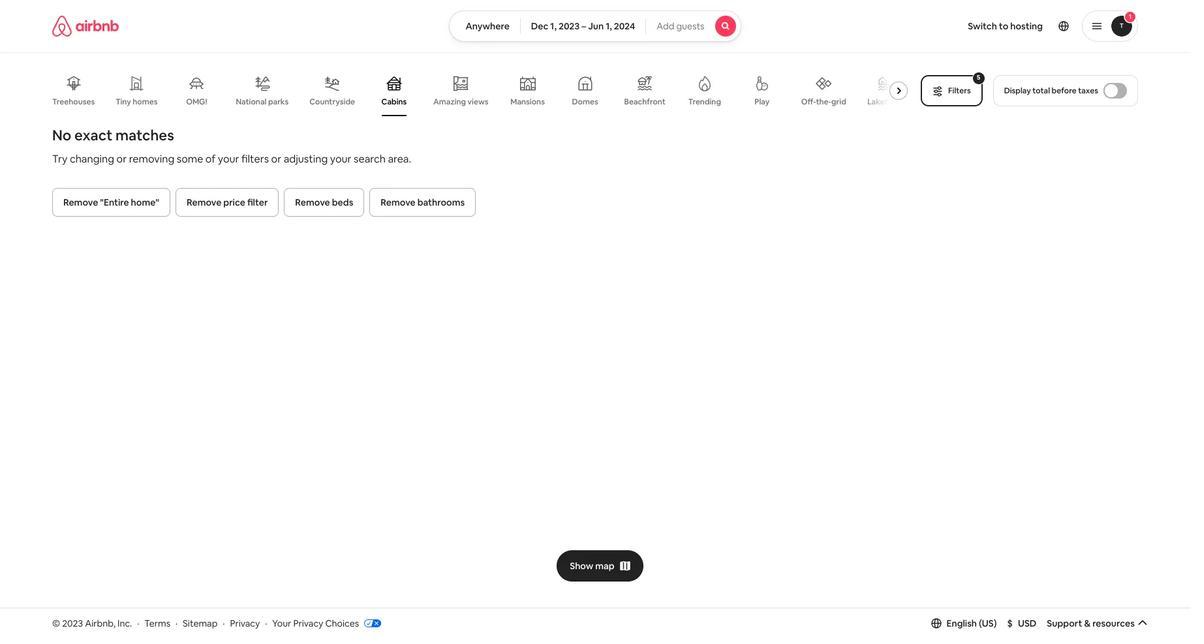 Task type: locate. For each thing, give the bounding box(es) containing it.
your left search
[[330, 152, 352, 166]]

guests
[[677, 20, 705, 32]]

0 horizontal spatial privacy
[[230, 618, 260, 629]]

©
[[52, 618, 60, 629]]

try changing or removing some of your filters or adjusting your search area.
[[52, 152, 412, 166]]

group
[[52, 65, 914, 116]]

bathrooms
[[418, 197, 465, 208]]

(us)
[[980, 618, 998, 629]]

None search field
[[450, 10, 742, 42]]

national parks
[[236, 96, 289, 107]]

2023
[[559, 20, 580, 32], [62, 618, 83, 629]]

off-
[[802, 96, 817, 107]]

or down no exact matches
[[117, 152, 127, 166]]

beds
[[332, 197, 354, 208]]

mansions
[[511, 97, 545, 107]]

1 horizontal spatial 2023
[[559, 20, 580, 32]]

choices
[[325, 618, 359, 629]]

trending
[[689, 97, 722, 107]]

add guests
[[657, 20, 705, 32]]

national
[[236, 96, 267, 107]]

filters
[[949, 86, 971, 96]]

views
[[468, 96, 489, 107]]

remove left bathrooms
[[381, 197, 416, 208]]

1 horizontal spatial or
[[271, 152, 282, 166]]

support
[[1048, 618, 1083, 629]]

your privacy choices link
[[273, 618, 381, 630]]

inc.
[[118, 618, 132, 629]]

price
[[224, 197, 245, 208]]

tiny
[[116, 97, 131, 107]]

· left privacy link
[[223, 618, 225, 629]]

countryside
[[310, 97, 355, 107]]

· right terms 'link'
[[176, 618, 178, 629]]

removing
[[129, 152, 175, 166]]

domes
[[572, 97, 599, 107]]

add guests button
[[646, 10, 742, 42]]

homes
[[133, 97, 158, 107]]

1 horizontal spatial 1,
[[606, 20, 612, 32]]

remove price filter
[[187, 197, 268, 208]]

matches
[[116, 126, 174, 144]]

2023 right ©
[[62, 618, 83, 629]]

privacy
[[230, 618, 260, 629], [293, 618, 323, 629]]

· left your
[[265, 618, 267, 629]]

$
[[1008, 618, 1013, 629]]

no
[[52, 126, 71, 144]]

1,
[[551, 20, 557, 32], [606, 20, 612, 32]]

privacy inside your privacy choices link
[[293, 618, 323, 629]]

0 horizontal spatial your
[[218, 152, 239, 166]]

filters button
[[921, 75, 983, 106]]

exact
[[74, 126, 113, 144]]

your
[[273, 618, 291, 629]]

support & resources button
[[1048, 618, 1149, 629]]

privacy left your
[[230, 618, 260, 629]]

2023 inside button
[[559, 20, 580, 32]]

"entire
[[100, 197, 129, 208]]

0 vertical spatial 2023
[[559, 20, 580, 32]]

switch to hosting link
[[961, 12, 1051, 40]]

some
[[177, 152, 203, 166]]

your
[[218, 152, 239, 166], [330, 152, 352, 166]]

parks
[[268, 96, 289, 107]]

remove for remove "entire home"
[[63, 197, 98, 208]]

privacy right your
[[293, 618, 323, 629]]

taxes
[[1079, 86, 1099, 96]]

1 horizontal spatial your
[[330, 152, 352, 166]]

dec 1, 2023 – jun 1, 2024 button
[[520, 10, 647, 42]]

sitemap link
[[183, 618, 218, 629]]

resources
[[1093, 618, 1136, 629]]

1 vertical spatial 2023
[[62, 618, 83, 629]]

4 remove from the left
[[381, 197, 416, 208]]

your right of
[[218, 152, 239, 166]]

1 privacy from the left
[[230, 618, 260, 629]]

show
[[570, 560, 594, 572]]

remove
[[63, 197, 98, 208], [187, 197, 222, 208], [295, 197, 330, 208], [381, 197, 416, 208]]

terms link
[[145, 618, 171, 629]]

remove left price
[[187, 197, 222, 208]]

no exact matches
[[52, 126, 174, 144]]

1 remove from the left
[[63, 197, 98, 208]]

remove beds
[[295, 197, 354, 208]]

remove beds link
[[284, 188, 365, 217]]

·
[[137, 618, 139, 629], [176, 618, 178, 629], [223, 618, 225, 629], [265, 618, 267, 629]]

3 remove from the left
[[295, 197, 330, 208]]

english (us) button
[[932, 618, 998, 629]]

1, right dec in the top left of the page
[[551, 20, 557, 32]]

group containing national parks
[[52, 65, 914, 116]]

1, right jun
[[606, 20, 612, 32]]

of
[[206, 152, 216, 166]]

remove left "entire
[[63, 197, 98, 208]]

or
[[117, 152, 127, 166], [271, 152, 282, 166]]

filters
[[242, 152, 269, 166]]

hosting
[[1011, 20, 1044, 32]]

privacy link
[[230, 618, 260, 629]]

changing
[[70, 152, 114, 166]]

2 remove from the left
[[187, 197, 222, 208]]

remove inside "link"
[[63, 197, 98, 208]]

remove price filter link
[[176, 188, 279, 217]]

play
[[755, 97, 770, 107]]

remove for remove bathrooms
[[381, 197, 416, 208]]

2023 left –
[[559, 20, 580, 32]]

· right inc.
[[137, 618, 139, 629]]

sitemap
[[183, 618, 218, 629]]

1 · from the left
[[137, 618, 139, 629]]

area.
[[388, 152, 412, 166]]

remove left "beds"
[[295, 197, 330, 208]]

3 · from the left
[[223, 618, 225, 629]]

2 privacy from the left
[[293, 618, 323, 629]]

0 horizontal spatial or
[[117, 152, 127, 166]]

remove for remove beds
[[295, 197, 330, 208]]

or right the filters
[[271, 152, 282, 166]]

0 horizontal spatial 1,
[[551, 20, 557, 32]]

2 1, from the left
[[606, 20, 612, 32]]

1 horizontal spatial privacy
[[293, 618, 323, 629]]

remove "entire home"
[[63, 197, 159, 208]]



Task type: vqa. For each thing, say whether or not it's contained in the screenshot.
Tiny
yes



Task type: describe. For each thing, give the bounding box(es) containing it.
treehouses
[[52, 97, 95, 107]]

0 horizontal spatial 2023
[[62, 618, 83, 629]]

1 1, from the left
[[551, 20, 557, 32]]

$ usd
[[1008, 618, 1037, 629]]

show map
[[570, 560, 615, 572]]

1 your from the left
[[218, 152, 239, 166]]

adjusting
[[284, 152, 328, 166]]

display total before taxes
[[1005, 86, 1099, 96]]

support & resources
[[1048, 618, 1136, 629]]

remove bathrooms link
[[370, 188, 476, 217]]

usd
[[1019, 618, 1037, 629]]

airbnb,
[[85, 618, 116, 629]]

2 · from the left
[[176, 618, 178, 629]]

map
[[596, 560, 615, 572]]

1 button
[[1083, 10, 1139, 42]]

lakefront
[[868, 97, 904, 107]]

grid
[[832, 96, 847, 107]]

tiny homes
[[116, 97, 158, 107]]

search
[[354, 152, 386, 166]]

anywhere button
[[450, 10, 521, 42]]

profile element
[[757, 0, 1139, 52]]

switch to hosting
[[969, 20, 1044, 32]]

–
[[582, 20, 587, 32]]

2 your from the left
[[330, 152, 352, 166]]

anywhere
[[466, 20, 510, 32]]

dec 1, 2023 – jun 1, 2024
[[531, 20, 636, 32]]

display total before taxes button
[[994, 75, 1139, 106]]

to
[[1000, 20, 1009, 32]]

switch
[[969, 20, 998, 32]]

beachfront
[[625, 97, 666, 107]]

try
[[52, 152, 68, 166]]

filter
[[247, 197, 268, 208]]

total
[[1033, 86, 1051, 96]]

remove "entire home" link
[[52, 188, 170, 217]]

english (us)
[[947, 618, 998, 629]]

omg!
[[186, 97, 207, 107]]

© 2023 airbnb, inc. ·
[[52, 618, 139, 629]]

&
[[1085, 618, 1091, 629]]

before
[[1052, 86, 1077, 96]]

remove bathrooms
[[381, 197, 465, 208]]

jun
[[588, 20, 604, 32]]

english
[[947, 618, 978, 629]]

the-
[[817, 96, 832, 107]]

amazing views
[[434, 96, 489, 107]]

display
[[1005, 86, 1032, 96]]

remove for remove price filter
[[187, 197, 222, 208]]

cabins
[[382, 97, 407, 107]]

4 · from the left
[[265, 618, 267, 629]]

add
[[657, 20, 675, 32]]

1
[[1130, 12, 1132, 21]]

show map button
[[557, 550, 644, 582]]

your privacy choices
[[273, 618, 359, 629]]

none search field containing anywhere
[[450, 10, 742, 42]]

dec
[[531, 20, 549, 32]]

home"
[[131, 197, 159, 208]]

amazing
[[434, 96, 466, 107]]

2024
[[614, 20, 636, 32]]

2 or from the left
[[271, 152, 282, 166]]

terms
[[145, 618, 171, 629]]

1 or from the left
[[117, 152, 127, 166]]

off-the-grid
[[802, 96, 847, 107]]

terms · sitemap · privacy ·
[[145, 618, 267, 629]]



